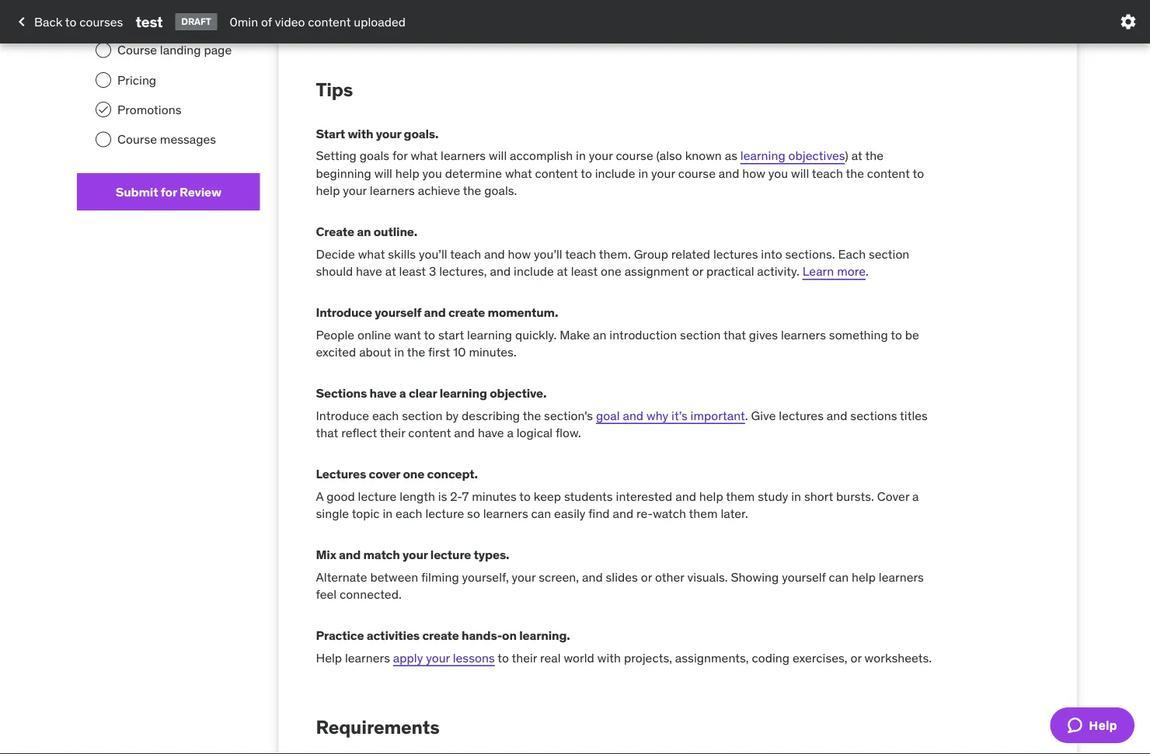 Task type: describe. For each thing, give the bounding box(es) containing it.
that inside . give lectures and sections titles that reflect their content and have a logical flow.
[[316, 425, 338, 441]]

other
[[655, 569, 684, 585]]

0 vertical spatial a
[[399, 385, 406, 401]]

accomplish
[[510, 148, 573, 164]]

0 vertical spatial with
[[348, 125, 373, 141]]

one inside decide what skills you'll teach and how you'll teach them. group related lectures into sections. each section should have at least 3 lectures, and include at least one assignment or practical activity.
[[601, 263, 621, 279]]

screen,
[[539, 569, 579, 585]]

what inside decide what skills you'll teach and how you'll teach them. group related lectures into sections. each section should have at least 3 lectures, and include at least one assignment or practical activity.
[[358, 246, 385, 262]]

0 vertical spatial them
[[726, 488, 755, 504]]

course inside ) at the beginning will help you determine what content to include in your course and how you will teach the content to help your learners achieve the goals.
[[678, 165, 716, 181]]

learning inside introduce yourself and create momentum. people online want to start learning quickly. make an introduction section that gives learners something to be excited about in the first 10 minutes.
[[467, 327, 512, 343]]

0 horizontal spatial an
[[357, 224, 371, 240]]

courses
[[79, 13, 123, 29]]

in left short
[[791, 488, 801, 504]]

sections
[[850, 408, 897, 423]]

a
[[316, 488, 324, 504]]

related
[[671, 246, 710, 262]]

on
[[502, 628, 517, 644]]

page
[[204, 42, 232, 58]]

mix
[[316, 547, 336, 563]]

0 vertical spatial goals.
[[404, 125, 439, 141]]

help inside mix and match your lecture types. alternate between filming yourself, your screen, and slides or other visuals. showing yourself can help learners feel connected.
[[852, 569, 876, 585]]

course for course landing page
[[117, 42, 157, 58]]

watch
[[653, 506, 686, 522]]

include inside ) at the beginning will help you determine what content to include in your course and how you will teach the content to help your learners achieve the goals.
[[595, 165, 635, 181]]

learn more link
[[802, 263, 866, 279]]

have inside . give lectures and sections titles that reflect their content and have a logical flow.
[[478, 425, 504, 441]]

decide
[[316, 246, 355, 262]]

logical
[[517, 425, 553, 441]]

assignments,
[[675, 650, 749, 666]]

pricing
[[117, 72, 156, 88]]

0 vertical spatial each
[[372, 408, 399, 423]]

give
[[751, 408, 776, 423]]

why
[[647, 408, 668, 423]]

each
[[838, 246, 866, 262]]

and right "mix"
[[339, 547, 361, 563]]

length
[[400, 488, 435, 504]]

single
[[316, 506, 349, 522]]

gives
[[749, 327, 778, 343]]

reflect
[[341, 425, 377, 441]]

landing
[[160, 42, 201, 58]]

flow.
[[556, 425, 581, 441]]

create inside introduce yourself and create momentum. people online want to start learning quickly. make an introduction section that gives learners something to be excited about in the first 10 minutes.
[[448, 304, 485, 320]]

quickly.
[[515, 327, 557, 343]]

incomplete image for course landing page
[[96, 42, 111, 58]]

0 vertical spatial lecture
[[358, 488, 397, 504]]

publish
[[96, 13, 139, 29]]

uploaded
[[354, 13, 406, 29]]

at inside ) at the beginning will help you determine what content to include in your course and how you will teach the content to help your learners achieve the goals.
[[851, 148, 862, 164]]

section inside introduce yourself and create momentum. people online want to start learning quickly. make an introduction section that gives learners something to be excited about in the first 10 minutes.
[[680, 327, 721, 343]]

introduce each section by describing the section's goal and why it's important
[[316, 408, 745, 423]]

your up between at left
[[403, 547, 428, 563]]

lecture inside mix and match your lecture types. alternate between filming yourself, your screen, and slides or other visuals. showing yourself can help learners feel connected.
[[430, 547, 471, 563]]

review
[[180, 184, 221, 200]]

learners inside mix and match your lecture types. alternate between filming yourself, your screen, and slides or other visuals. showing yourself can help learners feel connected.
[[879, 569, 924, 585]]

content inside . give lectures and sections titles that reflect their content and have a logical flow.
[[408, 425, 451, 441]]

concept.
[[427, 466, 478, 482]]

between
[[370, 569, 418, 585]]

with inside practice activities create hands-on learning. help learners apply your lessons to their real world with projects, assignments, coding exercises, or worksheets.
[[597, 650, 621, 666]]

2 you'll from the left
[[534, 246, 562, 262]]

what inside ) at the beginning will help you determine what content to include in your course and how you will teach the content to help your learners achieve the goals.
[[505, 165, 532, 181]]

and down by
[[454, 425, 475, 441]]

course settings image
[[1119, 12, 1138, 31]]

course messages link
[[77, 125, 260, 155]]

section's
[[544, 408, 593, 423]]

teach inside ) at the beginning will help you determine what content to include in your course and how you will teach the content to help your learners achieve the goals.
[[812, 165, 843, 181]]

alternate
[[316, 569, 367, 585]]

0min
[[230, 13, 258, 29]]

submit for review
[[116, 184, 221, 200]]

yourself inside introduce yourself and create momentum. people online want to start learning quickly. make an introduction section that gives learners something to be excited about in the first 10 minutes.
[[375, 304, 421, 320]]

learners inside ) at the beginning will help you determine what content to include in your course and how you will teach the content to help your learners achieve the goals.
[[370, 183, 415, 198]]

or inside practice activities create hands-on learning. help learners apply your lessons to their real world with projects, assignments, coding exercises, or worksheets.
[[850, 650, 862, 666]]

1 horizontal spatial for
[[392, 148, 408, 164]]

is
[[438, 488, 447, 504]]

promotions
[[117, 102, 181, 117]]

to inside practice activities create hands-on learning. help learners apply your lessons to their real world with projects, assignments, coding exercises, or worksheets.
[[498, 650, 509, 666]]

goal and why it's important link
[[596, 408, 745, 423]]

back to courses
[[34, 13, 123, 29]]

course messages
[[117, 131, 216, 147]]

achieve
[[418, 183, 460, 198]]

real
[[540, 650, 561, 666]]

1 vertical spatial have
[[370, 385, 397, 401]]

1 vertical spatial course
[[616, 148, 653, 164]]

messages
[[160, 131, 216, 147]]

re-
[[636, 506, 653, 522]]

and left re-
[[613, 506, 633, 522]]

1 vertical spatial lecture
[[425, 506, 464, 522]]

the up logical
[[523, 408, 541, 423]]

practice
[[316, 628, 364, 644]]

easily
[[554, 506, 586, 522]]

study
[[758, 488, 788, 504]]

2 vertical spatial learning
[[440, 385, 487, 401]]

beginning
[[316, 165, 371, 181]]

how inside ) at the beginning will help you determine what content to include in your course and how you will teach the content to help your learners achieve the goals.
[[742, 165, 765, 181]]

create
[[316, 224, 354, 240]]

showing
[[731, 569, 779, 585]]

important
[[691, 408, 745, 423]]

course landing page
[[117, 42, 232, 58]]

feel
[[316, 587, 337, 602]]

requirements
[[316, 716, 440, 739]]

your down (also
[[651, 165, 675, 181]]

2 vertical spatial section
[[402, 408, 443, 423]]

in right "accomplish"
[[576, 148, 586, 164]]

a inside . give lectures and sections titles that reflect their content and have a logical flow.
[[507, 425, 514, 441]]

learn
[[802, 263, 834, 279]]

create inside practice activities create hands-on learning. help learners apply your lessons to their real world with projects, assignments, coding exercises, or worksheets.
[[422, 628, 459, 644]]

each inside lectures cover one concept. a good lecture length is 2-7 minutes to keep students interested and help them study in short bursts. cover a single topic in each lecture so learners can easily find and re-watch them later.
[[396, 506, 422, 522]]

create an outline.
[[316, 224, 417, 240]]

your left screen,
[[512, 569, 536, 585]]

submit for review button
[[77, 173, 260, 211]]

should
[[316, 263, 353, 279]]

promotions link
[[77, 95, 260, 125]]

test
[[136, 12, 163, 31]]

outline.
[[374, 224, 417, 240]]

practical
[[706, 263, 754, 279]]

submit
[[116, 184, 158, 200]]

1 horizontal spatial will
[[489, 148, 507, 164]]

lectures cover one concept. a good lecture length is 2-7 minutes to keep students interested and help them study in short bursts. cover a single topic in each lecture so learners can easily find and re-watch them later.
[[316, 466, 919, 522]]

1 horizontal spatial at
[[557, 263, 568, 279]]

2-
[[450, 488, 462, 504]]

activity.
[[757, 263, 799, 279]]

medium image
[[12, 12, 31, 31]]

include inside decide what skills you'll teach and how you'll teach them. group related lectures into sections. each section should have at least 3 lectures, and include at least one assignment or practical activity.
[[514, 263, 554, 279]]

clear
[[409, 385, 437, 401]]

excited
[[316, 344, 356, 360]]

and right lectures,
[[490, 263, 511, 279]]

or inside decide what skills you'll teach and how you'll teach them. group related lectures into sections. each section should have at least 3 lectures, and include at least one assignment or practical activity.
[[692, 263, 703, 279]]

publish your course
[[96, 13, 209, 29]]



Task type: vqa. For each thing, say whether or not it's contained in the screenshot.
Personal
no



Task type: locate. For each thing, give the bounding box(es) containing it.
their inside . give lectures and sections titles that reflect their content and have a logical flow.
[[380, 425, 405, 441]]

draft
[[181, 15, 211, 27]]

make
[[560, 327, 590, 343]]

one inside lectures cover one concept. a good lecture length is 2-7 minutes to keep students interested and help them study in short bursts. cover a single topic in each lecture so learners can easily find and re-watch them later.
[[403, 466, 424, 482]]

lectures
[[316, 466, 366, 482]]

1 vertical spatial create
[[422, 628, 459, 644]]

)
[[845, 148, 848, 164]]

in down setting goals for what learners will accomplish in your course (also known as learning objectives
[[638, 165, 648, 181]]

minutes
[[472, 488, 517, 504]]

a left clear
[[399, 385, 406, 401]]

1 vertical spatial each
[[396, 506, 422, 522]]

introduce for introduce yourself and create momentum. people online want to start learning quickly. make an introduction section that gives learners something to be excited about in the first 10 minutes.
[[316, 304, 372, 320]]

for inside button
[[161, 184, 177, 200]]

worksheets.
[[865, 650, 932, 666]]

1 horizontal spatial an
[[593, 327, 606, 343]]

help
[[395, 165, 419, 181], [316, 183, 340, 198], [699, 488, 723, 504], [852, 569, 876, 585]]

what up "achieve"
[[411, 148, 438, 164]]

how up momentum.
[[508, 246, 531, 262]]

yourself
[[375, 304, 421, 320], [782, 569, 826, 585]]

0 horizontal spatial you'll
[[419, 246, 447, 262]]

course
[[170, 13, 209, 29], [616, 148, 653, 164], [678, 165, 716, 181]]

0 vertical spatial course
[[117, 42, 157, 58]]

2 vertical spatial a
[[912, 488, 919, 504]]

your up goals at the top left of page
[[376, 125, 401, 141]]

that left gives
[[723, 327, 746, 343]]

and left the slides
[[582, 569, 603, 585]]

1 horizontal spatial one
[[601, 263, 621, 279]]

2 incomplete image from the top
[[96, 72, 111, 88]]

1 vertical spatial with
[[597, 650, 621, 666]]

1 vertical spatial .
[[745, 408, 748, 423]]

a
[[399, 385, 406, 401], [507, 425, 514, 441], [912, 488, 919, 504]]

activities
[[367, 628, 420, 644]]

setting
[[316, 148, 357, 164]]

decide what skills you'll teach and how you'll teach them. group related lectures into sections. each section should have at least 3 lectures, and include at least one assignment or practical activity.
[[316, 246, 909, 279]]

. down 'each'
[[866, 263, 869, 279]]

course up landing
[[170, 13, 209, 29]]

2 horizontal spatial what
[[505, 165, 532, 181]]

learning
[[740, 148, 785, 164], [467, 327, 512, 343], [440, 385, 487, 401]]

will down learning objectives link
[[791, 165, 809, 181]]

0 vertical spatial include
[[595, 165, 635, 181]]

people
[[316, 327, 354, 343]]

least up the make
[[571, 263, 598, 279]]

a right the cover
[[912, 488, 919, 504]]

an right create
[[357, 224, 371, 240]]

and inside ) at the beginning will help you determine what content to include in your course and how you will teach the content to help your learners achieve the goals.
[[719, 165, 739, 181]]

0 horizontal spatial course
[[170, 13, 209, 29]]

can inside lectures cover one concept. a good lecture length is 2-7 minutes to keep students interested and help them study in short bursts. cover a single topic in each lecture so learners can easily find and re-watch them later.
[[531, 506, 551, 522]]

0 horizontal spatial .
[[745, 408, 748, 423]]

their right reflect at bottom left
[[380, 425, 405, 441]]

2 vertical spatial course
[[678, 165, 716, 181]]

1 vertical spatial learning
[[467, 327, 512, 343]]

goals
[[360, 148, 389, 164]]

your up 'course landing page' link
[[142, 13, 167, 29]]

course for course messages
[[117, 131, 157, 147]]

for left review on the top left of the page
[[161, 184, 177, 200]]

0 horizontal spatial include
[[514, 263, 554, 279]]

0 horizontal spatial them
[[689, 506, 718, 522]]

0 vertical spatial course
[[170, 13, 209, 29]]

help inside lectures cover one concept. a good lecture length is 2-7 minutes to keep students interested and help them study in short bursts. cover a single topic in each lecture so learners can easily find and re-watch them later.
[[699, 488, 723, 504]]

them up later.
[[726, 488, 755, 504]]

your down the 'beginning' on the left top of the page
[[343, 183, 367, 198]]

goals. down determine
[[484, 183, 517, 198]]

2 horizontal spatial a
[[912, 488, 919, 504]]

lecture up the filming on the left bottom of the page
[[430, 547, 471, 563]]

1 least from the left
[[399, 263, 426, 279]]

have left clear
[[370, 385, 397, 401]]

online
[[357, 327, 391, 343]]

learning up minutes.
[[467, 327, 512, 343]]

0 horizontal spatial that
[[316, 425, 338, 441]]

that inside introduce yourself and create momentum. people online want to start learning quickly. make an introduction section that gives learners something to be excited about in the first 10 minutes.
[[723, 327, 746, 343]]

how inside decide what skills you'll teach and how you'll teach them. group related lectures into sections. each section should have at least 3 lectures, and include at least one assignment or practical activity.
[[508, 246, 531, 262]]

and up watch
[[675, 488, 696, 504]]

students
[[564, 488, 613, 504]]

incomplete image up completed element
[[96, 72, 111, 88]]

) at the beginning will help you determine what content to include in your course and how you will teach the content to help your learners achieve the goals.
[[316, 148, 924, 198]]

course landing page link
[[77, 35, 260, 65]]

and left sections
[[827, 408, 847, 423]]

create up start
[[448, 304, 485, 320]]

1 vertical spatial an
[[593, 327, 606, 343]]

them
[[726, 488, 755, 504], [689, 506, 718, 522]]

your
[[142, 13, 167, 29], [376, 125, 401, 141], [589, 148, 613, 164], [651, 165, 675, 181], [343, 183, 367, 198], [403, 547, 428, 563], [512, 569, 536, 585], [426, 650, 450, 666]]

1 horizontal spatial course
[[616, 148, 653, 164]]

at down skills
[[385, 263, 396, 279]]

1 vertical spatial one
[[403, 466, 424, 482]]

incomplete image
[[96, 42, 111, 58], [96, 72, 111, 88]]

have down the describing
[[478, 425, 504, 441]]

content
[[308, 13, 351, 29], [535, 165, 578, 181], [867, 165, 910, 181], [408, 425, 451, 441]]

1 vertical spatial or
[[641, 569, 652, 585]]

start with your goals.
[[316, 125, 439, 141]]

their inside practice activities create hands-on learning. help learners apply your lessons to their real world with projects, assignments, coding exercises, or worksheets.
[[512, 650, 537, 666]]

short
[[804, 488, 833, 504]]

2 least from the left
[[571, 263, 598, 279]]

0 horizontal spatial yourself
[[375, 304, 421, 320]]

goals. inside ) at the beginning will help you determine what content to include in your course and how you will teach the content to help your learners achieve the goals.
[[484, 183, 517, 198]]

0 horizontal spatial goals.
[[404, 125, 439, 141]]

0 vertical spatial or
[[692, 263, 703, 279]]

them left later.
[[689, 506, 718, 522]]

2 horizontal spatial course
[[678, 165, 716, 181]]

sections
[[316, 385, 367, 401]]

match
[[363, 547, 400, 563]]

learning right as
[[740, 148, 785, 164]]

1 course from the top
[[117, 42, 157, 58]]

yourself,
[[462, 569, 509, 585]]

learning up by
[[440, 385, 487, 401]]

and left why
[[623, 408, 644, 423]]

section right 'each'
[[869, 246, 909, 262]]

or right the 'exercises,'
[[850, 650, 862, 666]]

the down "want"
[[407, 344, 425, 360]]

2 horizontal spatial section
[[869, 246, 909, 262]]

interested
[[616, 488, 672, 504]]

with up goals at the top left of page
[[348, 125, 373, 141]]

. inside . give lectures and sections titles that reflect their content and have a logical flow.
[[745, 408, 748, 423]]

0 vertical spatial one
[[601, 263, 621, 279]]

will up determine
[[489, 148, 507, 164]]

have right should
[[356, 263, 382, 279]]

your right apply on the bottom of the page
[[426, 650, 450, 666]]

lectures up practical
[[713, 246, 758, 262]]

more
[[837, 263, 866, 279]]

section inside decide what skills you'll teach and how you'll teach them. group related lectures into sections. each section should have at least 3 lectures, and include at least one assignment or practical activity.
[[869, 246, 909, 262]]

1 you from the left
[[422, 165, 442, 181]]

1 vertical spatial lectures
[[779, 408, 824, 423]]

or inside mix and match your lecture types. alternate between filming yourself, your screen, and slides or other visuals. showing yourself can help learners feel connected.
[[641, 569, 652, 585]]

1 horizontal spatial or
[[692, 263, 703, 279]]

and inside introduce yourself and create momentum. people online want to start learning quickly. make an introduction section that gives learners something to be excited about in the first 10 minutes.
[[424, 304, 446, 320]]

their left real
[[512, 650, 537, 666]]

introduce up people
[[316, 304, 372, 320]]

0 vertical spatial what
[[411, 148, 438, 164]]

2 horizontal spatial will
[[791, 165, 809, 181]]

0 horizontal spatial what
[[358, 246, 385, 262]]

and up start
[[424, 304, 446, 320]]

or
[[692, 263, 703, 279], [641, 569, 652, 585], [850, 650, 862, 666]]

2 introduce from the top
[[316, 408, 369, 423]]

incomplete image
[[96, 132, 111, 147]]

skills
[[388, 246, 416, 262]]

in inside introduce yourself and create momentum. people online want to start learning quickly. make an introduction section that gives learners something to be excited about in the first 10 minutes.
[[394, 344, 404, 360]]

to inside "link"
[[65, 13, 76, 29]]

and up lectures,
[[484, 246, 505, 262]]

one up length
[[403, 466, 424, 482]]

or left other
[[641, 569, 652, 585]]

in
[[576, 148, 586, 164], [638, 165, 648, 181], [394, 344, 404, 360], [791, 488, 801, 504], [383, 506, 393, 522]]

about
[[359, 344, 391, 360]]

course up pricing at the left top of the page
[[117, 42, 157, 58]]

1 horizontal spatial you'll
[[534, 246, 562, 262]]

a left logical
[[507, 425, 514, 441]]

lecture down is
[[425, 506, 464, 522]]

them.
[[599, 246, 631, 262]]

start
[[438, 327, 464, 343]]

goal
[[596, 408, 620, 423]]

1 incomplete image from the top
[[96, 42, 111, 58]]

lectures inside . give lectures and sections titles that reflect their content and have a logical flow.
[[779, 408, 824, 423]]

0 vertical spatial learning
[[740, 148, 785, 164]]

1 horizontal spatial teach
[[565, 246, 596, 262]]

yourself inside mix and match your lecture types. alternate between filming yourself, your screen, and slides or other visuals. showing yourself can help learners feel connected.
[[782, 569, 826, 585]]

in down "want"
[[394, 344, 404, 360]]

first
[[428, 344, 450, 360]]

2 horizontal spatial or
[[850, 650, 862, 666]]

practice activities create hands-on learning. help learners apply your lessons to their real world with projects, assignments, coding exercises, or worksheets.
[[316, 628, 932, 666]]

1 horizontal spatial you
[[768, 165, 788, 181]]

learners
[[441, 148, 486, 164], [370, 183, 415, 198], [781, 327, 826, 343], [483, 506, 528, 522], [879, 569, 924, 585], [345, 650, 390, 666]]

include down setting goals for what learners will accomplish in your course (also known as learning objectives
[[595, 165, 635, 181]]

include up momentum.
[[514, 263, 554, 279]]

each
[[372, 408, 399, 423], [396, 506, 422, 522]]

an
[[357, 224, 371, 240], [593, 327, 606, 343]]

1 vertical spatial their
[[512, 650, 537, 666]]

to inside lectures cover one concept. a good lecture length is 2-7 minutes to keep students interested and help them study in short bursts. cover a single topic in each lecture so learners can easily find and re-watch them later.
[[519, 488, 531, 504]]

incomplete image down courses
[[96, 42, 111, 58]]

goals.
[[404, 125, 439, 141], [484, 183, 517, 198]]

sections.
[[785, 246, 835, 262]]

you down learning objectives link
[[768, 165, 788, 181]]

cover
[[877, 488, 909, 504]]

1 horizontal spatial section
[[680, 327, 721, 343]]

each down length
[[396, 506, 422, 522]]

titles
[[900, 408, 928, 423]]

0 horizontal spatial at
[[385, 263, 396, 279]]

a inside lectures cover one concept. a good lecture length is 2-7 minutes to keep students interested and help them study in short bursts. cover a single topic in each lecture so learners can easily find and re-watch them later.
[[912, 488, 919, 504]]

video
[[275, 13, 305, 29]]

2 you from the left
[[768, 165, 788, 181]]

0 vertical spatial can
[[531, 506, 551, 522]]

you'll up momentum.
[[534, 246, 562, 262]]

2 course from the top
[[117, 131, 157, 147]]

your right "accomplish"
[[589, 148, 613, 164]]

0 horizontal spatial least
[[399, 263, 426, 279]]

. give lectures and sections titles that reflect their content and have a logical flow.
[[316, 408, 928, 441]]

types.
[[474, 547, 509, 563]]

in inside ) at the beginning will help you determine what content to include in your course and how you will teach the content to help your learners achieve the goals.
[[638, 165, 648, 181]]

coding
[[752, 650, 790, 666]]

into
[[761, 246, 782, 262]]

back
[[34, 13, 62, 29]]

what down create an outline.
[[358, 246, 385, 262]]

and
[[719, 165, 739, 181], [484, 246, 505, 262], [490, 263, 511, 279], [424, 304, 446, 320], [623, 408, 644, 423], [827, 408, 847, 423], [454, 425, 475, 441], [675, 488, 696, 504], [613, 506, 633, 522], [339, 547, 361, 563], [582, 569, 603, 585]]

of
[[261, 13, 272, 29]]

section down clear
[[402, 408, 443, 423]]

0 horizontal spatial their
[[380, 425, 405, 441]]

completed image
[[97, 103, 110, 116]]

1 you'll from the left
[[419, 246, 447, 262]]

completed element
[[96, 102, 111, 117]]

that
[[723, 327, 746, 343], [316, 425, 338, 441]]

lectures,
[[439, 263, 487, 279]]

learners inside introduce yourself and create momentum. people online want to start learning quickly. make an introduction section that gives learners something to be excited about in the first 10 minutes.
[[781, 327, 826, 343]]

0 horizontal spatial will
[[374, 165, 392, 181]]

0 horizontal spatial you
[[422, 165, 442, 181]]

find
[[589, 506, 610, 522]]

introduce down sections
[[316, 408, 369, 423]]

you'll up 3
[[419, 246, 447, 262]]

1 vertical spatial can
[[829, 569, 849, 585]]

1 vertical spatial yourself
[[782, 569, 826, 585]]

. left give
[[745, 408, 748, 423]]

1 horizontal spatial .
[[866, 263, 869, 279]]

0 horizontal spatial can
[[531, 506, 551, 522]]

teach up lectures,
[[450, 246, 481, 262]]

0 horizontal spatial section
[[402, 408, 443, 423]]

learners inside practice activities create hands-on learning. help learners apply your lessons to their real world with projects, assignments, coding exercises, or worksheets.
[[345, 650, 390, 666]]

0 vertical spatial create
[[448, 304, 485, 320]]

1 vertical spatial them
[[689, 506, 718, 522]]

an right the make
[[593, 327, 606, 343]]

have inside decide what skills you'll teach and how you'll teach them. group related lectures into sections. each section should have at least 3 lectures, and include at least one assignment or practical activity.
[[356, 263, 382, 279]]

the down determine
[[463, 183, 481, 198]]

2 horizontal spatial teach
[[812, 165, 843, 181]]

start
[[316, 125, 345, 141]]

an inside introduce yourself and create momentum. people online want to start learning quickly. make an introduction section that gives learners something to be excited about in the first 10 minutes.
[[593, 327, 606, 343]]

2 vertical spatial lecture
[[430, 547, 471, 563]]

1 horizontal spatial how
[[742, 165, 765, 181]]

in right topic
[[383, 506, 393, 522]]

create up apply your lessons link
[[422, 628, 459, 644]]

section
[[869, 246, 909, 262], [680, 327, 721, 343], [402, 408, 443, 423]]

lectures inside decide what skills you'll teach and how you'll teach them. group related lectures into sections. each section should have at least 3 lectures, and include at least one assignment or practical activity.
[[713, 246, 758, 262]]

2 vertical spatial what
[[358, 246, 385, 262]]

incomplete image inside pricing link
[[96, 72, 111, 88]]

apply
[[393, 650, 423, 666]]

7
[[462, 488, 469, 504]]

1 vertical spatial what
[[505, 165, 532, 181]]

1 horizontal spatial that
[[723, 327, 746, 343]]

1 vertical spatial course
[[117, 131, 157, 147]]

1 vertical spatial incomplete image
[[96, 72, 111, 88]]

course left (also
[[616, 148, 653, 164]]

introduce inside introduce yourself and create momentum. people online want to start learning quickly. make an introduction section that gives learners something to be excited about in the first 10 minutes.
[[316, 304, 372, 320]]

pricing link
[[77, 65, 260, 95]]

the right )
[[865, 148, 883, 164]]

1 horizontal spatial least
[[571, 263, 598, 279]]

teach down objectives
[[812, 165, 843, 181]]

yourself up "want"
[[375, 304, 421, 320]]

1 vertical spatial for
[[161, 184, 177, 200]]

for right goals at the top left of page
[[392, 148, 408, 164]]

one down them.
[[601, 263, 621, 279]]

yourself right showing
[[782, 569, 826, 585]]

exercises,
[[793, 650, 847, 666]]

0 vertical spatial yourself
[[375, 304, 421, 320]]

0 vertical spatial have
[[356, 263, 382, 279]]

at up momentum.
[[557, 263, 568, 279]]

1 vertical spatial goals.
[[484, 183, 517, 198]]

1 vertical spatial how
[[508, 246, 531, 262]]

what down "accomplish"
[[505, 165, 532, 181]]

that left reflect at bottom left
[[316, 425, 338, 441]]

can
[[531, 506, 551, 522], [829, 569, 849, 585]]

0 vertical spatial section
[[869, 246, 909, 262]]

at
[[851, 148, 862, 164], [385, 263, 396, 279], [557, 263, 568, 279]]

back to courses link
[[12, 9, 123, 35]]

0min of video content uploaded
[[230, 13, 406, 29]]

incomplete image inside 'course landing page' link
[[96, 42, 111, 58]]

you up "achieve"
[[422, 165, 442, 181]]

0 vertical spatial incomplete image
[[96, 42, 111, 58]]

goals. up "achieve"
[[404, 125, 439, 141]]

filming
[[421, 569, 459, 585]]

teach
[[812, 165, 843, 181], [450, 246, 481, 262], [565, 246, 596, 262]]

keep
[[534, 488, 561, 504]]

the inside introduce yourself and create momentum. people online want to start learning quickly. make an introduction section that gives learners something to be excited about in the first 10 minutes.
[[407, 344, 425, 360]]

least left 3
[[399, 263, 426, 279]]

1 horizontal spatial with
[[597, 650, 621, 666]]

how down learning objectives link
[[742, 165, 765, 181]]

world
[[564, 650, 594, 666]]

or down related
[[692, 263, 703, 279]]

minutes.
[[469, 344, 517, 360]]

2 vertical spatial have
[[478, 425, 504, 441]]

0 horizontal spatial lectures
[[713, 246, 758, 262]]

and down as
[[719, 165, 739, 181]]

section right introduction
[[680, 327, 721, 343]]

0 horizontal spatial or
[[641, 569, 652, 585]]

can inside mix and match your lecture types. alternate between filming yourself, your screen, and slides or other visuals. showing yourself can help learners feel connected.
[[829, 569, 849, 585]]

incomplete image for pricing
[[96, 72, 111, 88]]

0 vertical spatial their
[[380, 425, 405, 441]]

introduction
[[609, 327, 677, 343]]

0 vertical spatial an
[[357, 224, 371, 240]]

0 vertical spatial for
[[392, 148, 408, 164]]

1 vertical spatial include
[[514, 263, 554, 279]]

learning objectives link
[[740, 148, 845, 164]]

at right )
[[851, 148, 862, 164]]

the down )
[[846, 165, 864, 181]]

0 horizontal spatial one
[[403, 466, 424, 482]]

0 vertical spatial that
[[723, 327, 746, 343]]

your inside practice activities create hands-on learning. help learners apply your lessons to their real world with projects, assignments, coding exercises, or worksheets.
[[426, 650, 450, 666]]

have
[[356, 263, 382, 279], [370, 385, 397, 401], [478, 425, 504, 441]]

1 horizontal spatial include
[[595, 165, 635, 181]]

0 vertical spatial .
[[866, 263, 869, 279]]

lecture up topic
[[358, 488, 397, 504]]

1 horizontal spatial what
[[411, 148, 438, 164]]

1 introduce from the top
[[316, 304, 372, 320]]

1 horizontal spatial a
[[507, 425, 514, 441]]

group
[[634, 246, 668, 262]]

course down 'known'
[[678, 165, 716, 181]]

tips
[[316, 78, 353, 101]]

0 horizontal spatial with
[[348, 125, 373, 141]]

0 horizontal spatial teach
[[450, 246, 481, 262]]

introduce for introduce each section by describing the section's goal and why it's important
[[316, 408, 369, 423]]

1 horizontal spatial lectures
[[779, 408, 824, 423]]

0 vertical spatial introduce
[[316, 304, 372, 320]]

teach left them.
[[565, 246, 596, 262]]

0 vertical spatial lectures
[[713, 246, 758, 262]]

each up reflect at bottom left
[[372, 408, 399, 423]]

learners inside lectures cover one concept. a good lecture length is 2-7 minutes to keep students interested and help them study in short bursts. cover a single topic in each lecture so learners can easily find and re-watch them later.
[[483, 506, 528, 522]]



